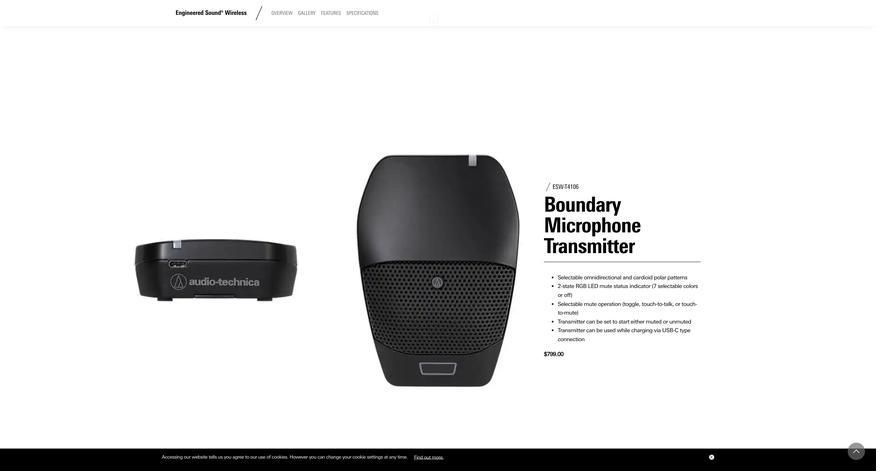 Task type: vqa. For each thing, say whether or not it's contained in the screenshot.
Headphones link to the top
no



Task type: describe. For each thing, give the bounding box(es) containing it.
omnidirectional
[[584, 274, 622, 281]]

0 vertical spatial to-
[[658, 301, 664, 307]]

website
[[192, 454, 208, 460]]

cookie
[[353, 454, 366, 460]]

1 horizontal spatial or
[[663, 318, 668, 325]]

2 be from the top
[[597, 327, 603, 334]]

wireless
[[225, 9, 247, 17]]

0 horizontal spatial mute
[[584, 301, 597, 307]]

charging
[[632, 327, 653, 334]]

specifications
[[347, 10, 379, 16]]

2 selectable from the top
[[558, 301, 583, 307]]

type
[[680, 327, 691, 334]]

sound®
[[205, 9, 223, 17]]

out
[[424, 454, 431, 460]]

0 vertical spatial or
[[558, 292, 563, 299]]

to inside selectable omnidirectional and cardioid polar patterns 2-state rgb led mute status indicator (7 selectable colors or off) selectable mute operation (toggle, touch-to-talk, or touch- to-mute) transmitter can be set to start either muted or unmuted transmitter can be used while charging via usb-c type connection
[[613, 318, 618, 325]]

led
[[588, 283, 598, 290]]

(toggle,
[[623, 301, 641, 307]]

selectable omnidirectional and cardioid polar patterns 2-state rgb led mute status indicator (7 selectable colors or off) selectable mute operation (toggle, touch-to-talk, or touch- to-mute) transmitter can be set to start either muted or unmuted transmitter can be used while charging via usb-c type connection
[[558, 274, 698, 343]]

1 transmitter from the top
[[558, 318, 585, 325]]

0 vertical spatial can
[[587, 318, 595, 325]]

start
[[619, 318, 630, 325]]

off)
[[564, 292, 572, 299]]

any
[[389, 454, 397, 460]]

accessing our website tells us you agree to our use of cookies. however you can change your cookie settings at any time.
[[162, 454, 409, 460]]

1 horizontal spatial mute
[[600, 283, 612, 290]]

us
[[218, 454, 223, 460]]

settings
[[367, 454, 383, 460]]

overview
[[272, 10, 293, 16]]

engineered
[[176, 9, 204, 17]]

status
[[614, 283, 628, 290]]

tells
[[209, 454, 217, 460]]

either
[[631, 318, 645, 325]]

set
[[604, 318, 611, 325]]

connection
[[558, 336, 585, 343]]

(7
[[652, 283, 657, 290]]

mute)
[[565, 310, 579, 316]]

1 our from the left
[[184, 454, 191, 460]]



Task type: locate. For each thing, give the bounding box(es) containing it.
c
[[675, 327, 679, 334]]

1 touch- from the left
[[642, 301, 658, 307]]

colors
[[684, 283, 698, 290]]

you right however
[[309, 454, 317, 460]]

touch- down colors
[[682, 301, 698, 307]]

2 horizontal spatial or
[[676, 301, 681, 307]]

usb-
[[663, 327, 675, 334]]

our left website
[[184, 454, 191, 460]]

change
[[326, 454, 341, 460]]

transmitter
[[558, 318, 585, 325], [558, 327, 585, 334]]

of
[[267, 454, 271, 460]]

be left set
[[597, 318, 603, 325]]

find out more.
[[414, 454, 444, 460]]

can left used
[[587, 327, 595, 334]]

1 you from the left
[[224, 454, 231, 460]]

0 vertical spatial transmitter
[[558, 318, 585, 325]]

or
[[558, 292, 563, 299], [676, 301, 681, 307], [663, 318, 668, 325]]

find
[[414, 454, 423, 460]]

transmitter up connection
[[558, 327, 585, 334]]

1 horizontal spatial to-
[[658, 301, 664, 307]]

you
[[224, 454, 231, 460], [309, 454, 317, 460]]

0 horizontal spatial our
[[184, 454, 191, 460]]

unmuted
[[670, 318, 692, 325]]

selectable
[[658, 283, 682, 290]]

cookies.
[[272, 454, 289, 460]]

more.
[[432, 454, 444, 460]]

can left set
[[587, 318, 595, 325]]

to-
[[658, 301, 664, 307], [558, 310, 565, 316]]

polar
[[654, 274, 666, 281]]

your
[[343, 454, 351, 460]]

divider line image
[[252, 6, 266, 20]]

0 horizontal spatial to-
[[558, 310, 565, 316]]

1 horizontal spatial touch-
[[682, 301, 698, 307]]

1 be from the top
[[597, 318, 603, 325]]

0 horizontal spatial to
[[245, 454, 249, 460]]

1 vertical spatial or
[[676, 301, 681, 307]]

0 vertical spatial be
[[597, 318, 603, 325]]

can left change
[[318, 454, 325, 460]]

muted
[[646, 318, 662, 325]]

0 vertical spatial selectable
[[558, 274, 583, 281]]

1 vertical spatial to-
[[558, 310, 565, 316]]

2 vertical spatial or
[[663, 318, 668, 325]]

2-
[[558, 283, 563, 290]]

features
[[321, 10, 341, 16]]

cardioid
[[634, 274, 653, 281]]

indicator
[[630, 283, 651, 290]]

or right talk,
[[676, 301, 681, 307]]

0 horizontal spatial or
[[558, 292, 563, 299]]

1 selectable from the top
[[558, 274, 583, 281]]

0 vertical spatial mute
[[600, 283, 612, 290]]

transmitter down mute)
[[558, 318, 585, 325]]

2 you from the left
[[309, 454, 317, 460]]

1 vertical spatial mute
[[584, 301, 597, 307]]

2 touch- from the left
[[682, 301, 698, 307]]

selectable
[[558, 274, 583, 281], [558, 301, 583, 307]]

selectable up mute)
[[558, 301, 583, 307]]

and
[[623, 274, 632, 281]]

talk,
[[664, 301, 674, 307]]

you right us
[[224, 454, 231, 460]]

patterns
[[668, 274, 688, 281]]

1 horizontal spatial you
[[309, 454, 317, 460]]

however
[[290, 454, 308, 460]]

while
[[617, 327, 630, 334]]

touch- up muted
[[642, 301, 658, 307]]

to
[[613, 318, 618, 325], [245, 454, 249, 460]]

our left use
[[250, 454, 257, 460]]

to- down off)
[[558, 310, 565, 316]]

be left used
[[597, 327, 603, 334]]

time.
[[398, 454, 408, 460]]

1 vertical spatial can
[[587, 327, 595, 334]]

2 our from the left
[[250, 454, 257, 460]]

selectable up state
[[558, 274, 583, 281]]

agree
[[233, 454, 244, 460]]

mute down led
[[584, 301, 597, 307]]

mute
[[600, 283, 612, 290], [584, 301, 597, 307]]

or left off)
[[558, 292, 563, 299]]

2 vertical spatial can
[[318, 454, 325, 460]]

1 horizontal spatial to
[[613, 318, 618, 325]]

gallery
[[298, 10, 316, 16]]

to right agree
[[245, 454, 249, 460]]

mute down omnidirectional
[[600, 283, 612, 290]]

0 vertical spatial to
[[613, 318, 618, 325]]

operation
[[598, 301, 621, 307]]

can
[[587, 318, 595, 325], [587, 327, 595, 334], [318, 454, 325, 460]]

1 vertical spatial transmitter
[[558, 327, 585, 334]]

be
[[597, 318, 603, 325], [597, 327, 603, 334]]

cross image
[[710, 456, 713, 459]]

touch-
[[642, 301, 658, 307], [682, 301, 698, 307]]

state
[[563, 283, 575, 290]]

engineered sound® wireless
[[176, 9, 247, 17]]

0 horizontal spatial you
[[224, 454, 231, 460]]

1 vertical spatial selectable
[[558, 301, 583, 307]]

0 horizontal spatial touch-
[[642, 301, 658, 307]]

accessing
[[162, 454, 183, 460]]

via
[[654, 327, 661, 334]]

our
[[184, 454, 191, 460], [250, 454, 257, 460]]

find out more. link
[[409, 452, 449, 463]]

use
[[258, 454, 266, 460]]

1 vertical spatial be
[[597, 327, 603, 334]]

1 vertical spatial to
[[245, 454, 249, 460]]

at
[[384, 454, 388, 460]]

to right set
[[613, 318, 618, 325]]

1 horizontal spatial our
[[250, 454, 257, 460]]

or up usb-
[[663, 318, 668, 325]]

to- up muted
[[658, 301, 664, 307]]

arrow up image
[[854, 448, 860, 455]]

rgb
[[576, 283, 587, 290]]

2 transmitter from the top
[[558, 327, 585, 334]]

used
[[604, 327, 616, 334]]

$799.00
[[544, 351, 564, 357]]



